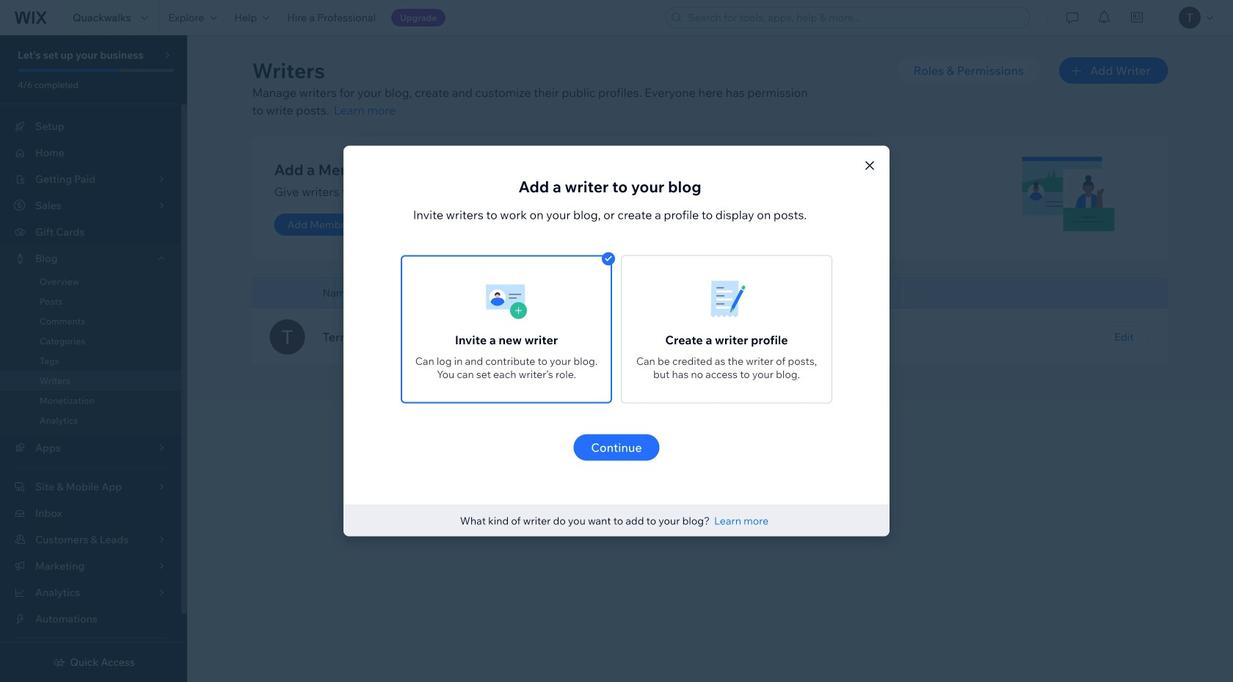 Task type: locate. For each thing, give the bounding box(es) containing it.
Search for tools, apps, help & more... field
[[684, 7, 1026, 28]]

sidebar element
[[0, 35, 187, 682]]



Task type: vqa. For each thing, say whether or not it's contained in the screenshot.
Search for tools, apps, help & more... field
yes



